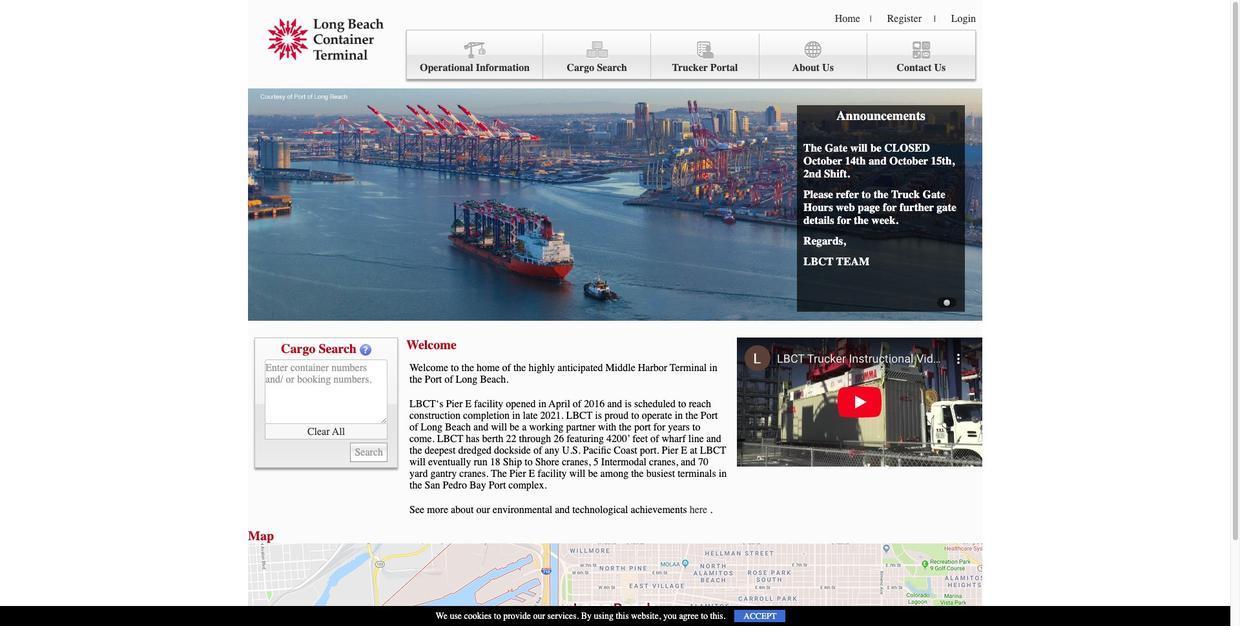 Task type: describe. For each thing, give the bounding box(es) containing it.
eventually
[[428, 457, 472, 469]]

ship
[[503, 457, 522, 469]]

beach.
[[480, 374, 509, 386]]

to right "ship"
[[525, 457, 533, 469]]

yard
[[410, 469, 428, 480]]

truck
[[892, 188, 921, 201]]

working
[[530, 422, 564, 434]]

about us
[[793, 62, 834, 74]]

contact us
[[897, 62, 946, 74]]

the up yard
[[410, 445, 422, 457]]

welcome for welcome
[[407, 338, 457, 353]]

cargo search inside menu bar
[[567, 62, 628, 74]]

welcome to the home of the highly anticipated middle harbor terminal in the port of long beach.
[[410, 363, 718, 386]]

intermodal
[[602, 457, 647, 469]]

a
[[522, 422, 527, 434]]

see
[[410, 505, 425, 516]]

any
[[545, 445, 560, 457]]

15th,
[[931, 154, 955, 167]]

gantry
[[431, 469, 457, 480]]

beach
[[445, 422, 471, 434]]

0 horizontal spatial search
[[319, 342, 357, 357]]

1 vertical spatial port
[[701, 410, 718, 422]]

lbct team
[[804, 255, 870, 268]]

operational information link
[[407, 34, 544, 79]]

lbct right at
[[700, 445, 727, 457]]

opened
[[506, 399, 536, 410]]

scheduled
[[635, 399, 676, 410]]

search inside menu bar
[[597, 62, 628, 74]]

refer
[[836, 188, 860, 201]]

clear all
[[308, 426, 345, 438]]

announcements
[[837, 109, 926, 123]]

environmental
[[493, 505, 553, 516]]

reach
[[689, 399, 712, 410]]

1 october from the left
[[804, 154, 843, 167]]

lbct down regards,​
[[804, 255, 834, 268]]

page
[[858, 201, 881, 214]]

to right proud
[[632, 410, 640, 422]]

of right home
[[503, 363, 511, 374]]

long inside welcome to the home of the highly anticipated middle harbor terminal in the port of long beach.
[[456, 374, 478, 386]]

use
[[450, 611, 462, 622]]

1 vertical spatial facility
[[538, 469, 567, 480]]

2021.
[[541, 410, 564, 422]]

home
[[836, 13, 861, 25]]

website,
[[632, 611, 661, 622]]

shift.
[[825, 167, 850, 180]]

be inside the gate will be closed october 14th and october 15th, 2nd shift.
[[871, 142, 882, 154]]

berth
[[483, 434, 504, 445]]

highly
[[529, 363, 555, 374]]

see more about our environmental and technological achievements here .
[[410, 505, 713, 516]]

you
[[664, 611, 677, 622]]

will left 5
[[570, 469, 586, 480]]

in left late at left bottom
[[513, 410, 521, 422]]

about
[[451, 505, 474, 516]]

lbct left 'has'
[[437, 434, 464, 445]]

cranes.
[[460, 469, 489, 480]]

the left the truck
[[874, 188, 889, 201]]

to inside please refer to the truck gate hours web page for further gate details for the week.
[[862, 188, 872, 201]]

trucker
[[672, 62, 708, 74]]

harbor
[[638, 363, 668, 374]]

1 horizontal spatial for
[[838, 214, 852, 227]]

home link
[[836, 13, 861, 25]]

2016
[[584, 399, 605, 410]]

pedro
[[443, 480, 467, 492]]

login link
[[952, 13, 977, 25]]

come.
[[410, 434, 435, 445]]

login
[[952, 13, 977, 25]]

more
[[427, 505, 449, 516]]

regards,​
[[804, 235, 846, 248]]

70
[[699, 457, 709, 469]]

1 horizontal spatial be
[[589, 469, 598, 480]]

the up lbct's
[[410, 374, 422, 386]]

deepest
[[425, 445, 456, 457]]

about
[[793, 62, 820, 74]]

2 october from the left
[[890, 154, 929, 167]]

pacific
[[584, 445, 612, 457]]

2 vertical spatial port
[[489, 480, 506, 492]]

operational
[[420, 62, 474, 74]]

cargo inside menu bar
[[567, 62, 595, 74]]

home
[[477, 363, 500, 374]]

contact us link
[[868, 34, 976, 79]]

cookies
[[464, 611, 492, 622]]

web
[[836, 201, 856, 214]]

accept
[[744, 612, 777, 622]]

week.
[[872, 214, 899, 227]]

accept button
[[735, 611, 786, 623]]

with
[[598, 422, 617, 434]]

featuring
[[567, 434, 604, 445]]

menu bar containing operational information
[[407, 30, 977, 80]]

map
[[248, 529, 274, 544]]

of up construction
[[445, 374, 453, 386]]

will left a at bottom left
[[491, 422, 507, 434]]

1 horizontal spatial our
[[534, 611, 546, 622]]

port inside welcome to the home of the highly anticipated middle harbor terminal in the port of long beach.
[[425, 374, 442, 386]]

completion
[[463, 410, 510, 422]]

coast
[[614, 445, 638, 457]]

this
[[616, 611, 629, 622]]

to inside welcome to the home of the highly anticipated middle harbor terminal in the port of long beach.
[[451, 363, 459, 374]]

18
[[490, 457, 501, 469]]

among
[[601, 469, 629, 480]]

about us link
[[760, 34, 868, 79]]

2 horizontal spatial e
[[681, 445, 688, 457]]

.
[[710, 505, 713, 516]]

in right 70
[[719, 469, 727, 480]]

late
[[523, 410, 538, 422]]

1 | from the left
[[871, 14, 872, 25]]

of left 2016
[[573, 399, 582, 410]]

further
[[900, 201, 935, 214]]

for inside lbct's pier e facility opened in april of 2016 and is scheduled to reach construction completion in late 2021.  lbct is proud to operate in the port of long beach and will be a working partner with the port for years to come.  lbct has berth 22 through 26 featuring 4200' feet of wharf line and the deepest dredged dockside of any u.s. pacific coast port. pier e at lbct will eventually run 18 ship to shore cranes, 5 intermodal cranes, and 70 yard gantry cranes. the pier e facility will be among the busiest terminals in the san pedro bay port complex.
[[654, 422, 666, 434]]

this.
[[711, 611, 726, 622]]



Task type: vqa. For each thing, say whether or not it's contained in the screenshot.
the left 'is'
yes



Task type: locate. For each thing, give the bounding box(es) containing it.
gate up "shift."
[[825, 142, 848, 154]]

details
[[804, 214, 835, 227]]

0 horizontal spatial for
[[654, 422, 666, 434]]

e left shore
[[529, 469, 535, 480]]

pier right port.
[[662, 445, 679, 457]]

2 horizontal spatial for
[[883, 201, 898, 214]]

and left 70
[[681, 457, 696, 469]]

hours
[[804, 201, 834, 214]]

technological
[[573, 505, 629, 516]]

dredged
[[459, 445, 492, 457]]

cargo search link
[[544, 34, 652, 79]]

the left the highly
[[514, 363, 526, 374]]

shore
[[536, 457, 560, 469]]

dockside
[[494, 445, 531, 457]]

welcome
[[407, 338, 457, 353], [410, 363, 449, 374]]

the up 2nd
[[804, 142, 823, 154]]

1 horizontal spatial gate
[[923, 188, 946, 201]]

None submit
[[351, 443, 388, 463]]

cranes, down wharf
[[650, 457, 679, 469]]

feet
[[633, 434, 648, 445]]

the left "san" on the bottom left
[[410, 480, 422, 492]]

is left scheduled
[[625, 399, 632, 410]]

1 vertical spatial long
[[421, 422, 443, 434]]

please
[[804, 188, 834, 201]]

0 vertical spatial e
[[466, 399, 472, 410]]

for right page
[[883, 201, 898, 214]]

2 cranes, from the left
[[650, 457, 679, 469]]

Enter container numbers and/ or booking numbers. text field
[[265, 360, 388, 425]]

us for about us
[[823, 62, 834, 74]]

and
[[608, 399, 623, 410], [474, 422, 489, 434], [707, 434, 722, 445], [681, 457, 696, 469], [555, 505, 570, 516]]

the left port
[[619, 422, 632, 434]]

provide
[[504, 611, 531, 622]]

of right the feet
[[651, 434, 660, 445]]

in inside welcome to the home of the highly anticipated middle harbor terminal in the port of long beach.
[[710, 363, 718, 374]]

gate inside the gate will be closed october 14th and october 15th, 2nd shift.
[[825, 142, 848, 154]]

be left a at bottom left
[[510, 422, 520, 434]]

e
[[466, 399, 472, 410], [681, 445, 688, 457], [529, 469, 535, 480]]

will down announcements
[[851, 142, 868, 154]]

0 horizontal spatial is
[[595, 410, 602, 422]]

long down lbct's
[[421, 422, 443, 434]]

1 horizontal spatial search
[[597, 62, 628, 74]]

1 vertical spatial cargo
[[281, 342, 316, 357]]

here link
[[690, 505, 708, 516]]

facility down any
[[538, 469, 567, 480]]

0 vertical spatial welcome
[[407, 338, 457, 353]]

and right beach in the left bottom of the page
[[474, 422, 489, 434]]

1 vertical spatial search
[[319, 342, 357, 357]]

and left technological in the bottom of the page
[[555, 505, 570, 516]]

port right bay
[[489, 480, 506, 492]]

lbct's pier e facility opened in april of 2016 and is scheduled to reach construction completion in late 2021.  lbct is proud to operate in the port of long beach and will be a working partner with the port for years to come.  lbct has berth 22 through 26 featuring 4200' feet of wharf line and the deepest dredged dockside of any u.s. pacific coast port. pier e at lbct will eventually run 18 ship to shore cranes, 5 intermodal cranes, and 70 yard gantry cranes. the pier e facility will be among the busiest terminals in the san pedro bay port complex.
[[410, 399, 727, 492]]

0 horizontal spatial |
[[871, 14, 872, 25]]

proud
[[605, 410, 629, 422]]

terminals
[[678, 469, 717, 480]]

0 horizontal spatial cranes,
[[562, 457, 591, 469]]

1 horizontal spatial cranes,
[[650, 457, 679, 469]]

to
[[862, 188, 872, 201], [451, 363, 459, 374], [679, 399, 687, 410], [632, 410, 640, 422], [693, 422, 701, 434], [525, 457, 533, 469], [494, 611, 501, 622], [701, 611, 708, 622]]

us for contact us
[[935, 62, 946, 74]]

clear
[[308, 426, 330, 438]]

trucker portal link
[[652, 34, 760, 79]]

port up lbct's
[[425, 374, 442, 386]]

gate right the truck
[[923, 188, 946, 201]]

the
[[804, 142, 823, 154], [491, 469, 507, 480]]

0 horizontal spatial facility
[[474, 399, 504, 410]]

1 horizontal spatial e
[[529, 469, 535, 480]]

0 vertical spatial cargo search
[[567, 62, 628, 74]]

welcome inside welcome to the home of the highly anticipated middle harbor terminal in the port of long beach.
[[410, 363, 449, 374]]

22
[[506, 434, 517, 445]]

cargo
[[567, 62, 595, 74], [281, 342, 316, 357]]

we
[[436, 611, 448, 622]]

2 us from the left
[[935, 62, 946, 74]]

0 horizontal spatial cargo
[[281, 342, 316, 357]]

port up line
[[701, 410, 718, 422]]

the right the among
[[632, 469, 644, 480]]

the right run
[[491, 469, 507, 480]]

to left the this.
[[701, 611, 708, 622]]

the gate will be closed october 14th and october 15th, 2nd shift.
[[804, 142, 955, 180]]

1 horizontal spatial pier
[[510, 469, 526, 480]]

e up beach in the left bottom of the page
[[466, 399, 472, 410]]

partner
[[567, 422, 596, 434]]

0 vertical spatial cargo
[[567, 62, 595, 74]]

october up the truck
[[890, 154, 929, 167]]

of left any
[[534, 445, 542, 457]]

2 horizontal spatial port
[[701, 410, 718, 422]]

gate
[[937, 201, 957, 214]]

busiest
[[647, 469, 676, 480]]

menu bar
[[407, 30, 977, 80]]

1 horizontal spatial |
[[935, 14, 936, 25]]

5
[[594, 457, 599, 469]]

1 us from the left
[[823, 62, 834, 74]]

0 vertical spatial the
[[804, 142, 823, 154]]

1 horizontal spatial is
[[625, 399, 632, 410]]

1 vertical spatial the
[[491, 469, 507, 480]]

portal
[[711, 62, 738, 74]]

0 vertical spatial be
[[871, 142, 882, 154]]

1 horizontal spatial facility
[[538, 469, 567, 480]]

please refer to the truck gate hours web page for further gate details for the week.
[[804, 188, 957, 227]]

|
[[871, 14, 872, 25], [935, 14, 936, 25]]

0 horizontal spatial e
[[466, 399, 472, 410]]

in right operate
[[675, 410, 683, 422]]

of down lbct's
[[410, 422, 418, 434]]

2 | from the left
[[935, 14, 936, 25]]

facility
[[474, 399, 504, 410], [538, 469, 567, 480]]

wharf
[[662, 434, 686, 445]]

closed
[[885, 142, 931, 154]]

welcome for welcome to the home of the highly anticipated middle harbor terminal in the port of long beach.
[[410, 363, 449, 374]]

1 horizontal spatial cargo
[[567, 62, 595, 74]]

0 horizontal spatial our
[[477, 505, 490, 516]]

information
[[476, 62, 530, 74]]

and right 2016
[[608, 399, 623, 410]]

here
[[690, 505, 708, 516]]

| left login
[[935, 14, 936, 25]]

us right contact at the top of page
[[935, 62, 946, 74]]

long inside lbct's pier e facility opened in april of 2016 and is scheduled to reach construction completion in late 2021.  lbct is proud to operate in the port of long beach and will be a working partner with the port for years to come.  lbct has berth 22 through 26 featuring 4200' feet of wharf line and the deepest dredged dockside of any u.s. pacific coast port. pier e at lbct will eventually run 18 ship to shore cranes, 5 intermodal cranes, and 70 yard gantry cranes. the pier e facility will be among the busiest terminals in the san pedro bay port complex.
[[421, 422, 443, 434]]

be
[[871, 142, 882, 154], [510, 422, 520, 434], [589, 469, 598, 480]]

has
[[466, 434, 480, 445]]

1 horizontal spatial cargo search
[[567, 62, 628, 74]]

in right late at left bottom
[[539, 399, 547, 410]]

lbct's
[[410, 399, 444, 410]]

to left reach
[[679, 399, 687, 410]]

0 horizontal spatial cargo search
[[281, 342, 357, 357]]

the up line
[[686, 410, 699, 422]]

will
[[851, 142, 868, 154], [491, 422, 507, 434], [410, 457, 426, 469], [570, 469, 586, 480]]

long left the 'beach.' at the left of the page
[[456, 374, 478, 386]]

san
[[425, 480, 441, 492]]

the inside lbct's pier e facility opened in april of 2016 and is scheduled to reach construction completion in late 2021.  lbct is proud to operate in the port of long beach and will be a working partner with the port for years to come.  lbct has berth 22 through 26 featuring 4200' feet of wharf line and the deepest dredged dockside of any u.s. pacific coast port. pier e at lbct will eventually run 18 ship to shore cranes, 5 intermodal cranes, and 70 yard gantry cranes. the pier e facility will be among the busiest terminals in the san pedro bay port complex.
[[491, 469, 507, 480]]

team
[[837, 255, 870, 268]]

for right details
[[838, 214, 852, 227]]

the left home
[[462, 363, 474, 374]]

0 horizontal spatial port
[[425, 374, 442, 386]]

is
[[625, 399, 632, 410], [595, 410, 602, 422]]

1 horizontal spatial october
[[890, 154, 929, 167]]

to right refer
[[862, 188, 872, 201]]

to right cookies
[[494, 611, 501, 622]]

0 horizontal spatial long
[[421, 422, 443, 434]]

1 horizontal spatial long
[[456, 374, 478, 386]]

facility down the 'beach.' at the left of the page
[[474, 399, 504, 410]]

1 cranes, from the left
[[562, 457, 591, 469]]

the
[[874, 188, 889, 201], [855, 214, 869, 227], [462, 363, 474, 374], [514, 363, 526, 374], [410, 374, 422, 386], [686, 410, 699, 422], [619, 422, 632, 434], [410, 445, 422, 457], [632, 469, 644, 480], [410, 480, 422, 492]]

to left home
[[451, 363, 459, 374]]

register
[[888, 13, 922, 25]]

cargo search
[[567, 62, 628, 74], [281, 342, 357, 357]]

2 vertical spatial pier
[[510, 469, 526, 480]]

0 horizontal spatial the
[[491, 469, 507, 480]]

be left the among
[[589, 469, 598, 480]]

2 horizontal spatial pier
[[662, 445, 679, 457]]

april
[[549, 399, 571, 410]]

complex.
[[509, 480, 547, 492]]

0 vertical spatial our
[[477, 505, 490, 516]]

in right terminal
[[710, 363, 718, 374]]

october up "please"
[[804, 154, 843, 167]]

26
[[554, 434, 564, 445]]

services.
[[548, 611, 579, 622]]

is left proud
[[595, 410, 602, 422]]

e left at
[[681, 445, 688, 457]]

2 vertical spatial e
[[529, 469, 535, 480]]

through
[[519, 434, 551, 445]]

0 horizontal spatial gate
[[825, 142, 848, 154]]

the inside the gate will be closed october 14th and october 15th, 2nd shift.
[[804, 142, 823, 154]]

| right home link
[[871, 14, 872, 25]]

1 horizontal spatial port
[[489, 480, 506, 492]]

be left closed
[[871, 142, 882, 154]]

1 vertical spatial pier
[[662, 445, 679, 457]]

0 horizontal spatial us
[[823, 62, 834, 74]]

trucker portal
[[672, 62, 738, 74]]

using
[[594, 611, 614, 622]]

2nd
[[804, 167, 822, 180]]

1 vertical spatial welcome
[[410, 363, 449, 374]]

pier down dockside
[[510, 469, 526, 480]]

0 vertical spatial gate
[[825, 142, 848, 154]]

our right about
[[477, 505, 490, 516]]

1 vertical spatial gate
[[923, 188, 946, 201]]

0 vertical spatial long
[[456, 374, 478, 386]]

to right years
[[693, 422, 701, 434]]

0 vertical spatial pier
[[446, 399, 463, 410]]

october
[[804, 154, 843, 167], [890, 154, 929, 167]]

1 vertical spatial cargo search
[[281, 342, 357, 357]]

our right provide
[[534, 611, 546, 622]]

us
[[823, 62, 834, 74], [935, 62, 946, 74]]

2 horizontal spatial be
[[871, 142, 882, 154]]

and right line
[[707, 434, 722, 445]]

gate inside please refer to the truck gate hours web page for further gate details for the week.
[[923, 188, 946, 201]]

0 vertical spatial facility
[[474, 399, 504, 410]]

0 vertical spatial search
[[597, 62, 628, 74]]

0 horizontal spatial pier
[[446, 399, 463, 410]]

port.
[[640, 445, 660, 457]]

us inside 'link'
[[823, 62, 834, 74]]

line
[[689, 434, 704, 445]]

construction
[[410, 410, 461, 422]]

lbct up featuring
[[567, 410, 593, 422]]

port
[[635, 422, 651, 434]]

1 horizontal spatial the
[[804, 142, 823, 154]]

will inside the gate will be closed october 14th and october 15th, 2nd shift.
[[851, 142, 868, 154]]

terminal
[[670, 363, 707, 374]]

2 vertical spatial be
[[589, 469, 598, 480]]

at
[[690, 445, 698, 457]]

1 vertical spatial our
[[534, 611, 546, 622]]

1 vertical spatial be
[[510, 422, 520, 434]]

0 vertical spatial port
[[425, 374, 442, 386]]

4200'
[[607, 434, 631, 445]]

run
[[474, 457, 488, 469]]

operational information
[[420, 62, 530, 74]]

in
[[710, 363, 718, 374], [539, 399, 547, 410], [513, 410, 521, 422], [675, 410, 683, 422], [719, 469, 727, 480]]

cranes, left 5
[[562, 457, 591, 469]]

1 vertical spatial e
[[681, 445, 688, 457]]

the left week.
[[855, 214, 869, 227]]

us right about
[[823, 62, 834, 74]]

pier up beach in the left bottom of the page
[[446, 399, 463, 410]]

by
[[582, 611, 592, 622]]

will down come. at the bottom of the page
[[410, 457, 426, 469]]

0 horizontal spatial be
[[510, 422, 520, 434]]

1 horizontal spatial us
[[935, 62, 946, 74]]

we use cookies to provide our services. by using this website, you agree to this.
[[436, 611, 726, 622]]

for right port
[[654, 422, 666, 434]]

0 horizontal spatial october
[[804, 154, 843, 167]]



